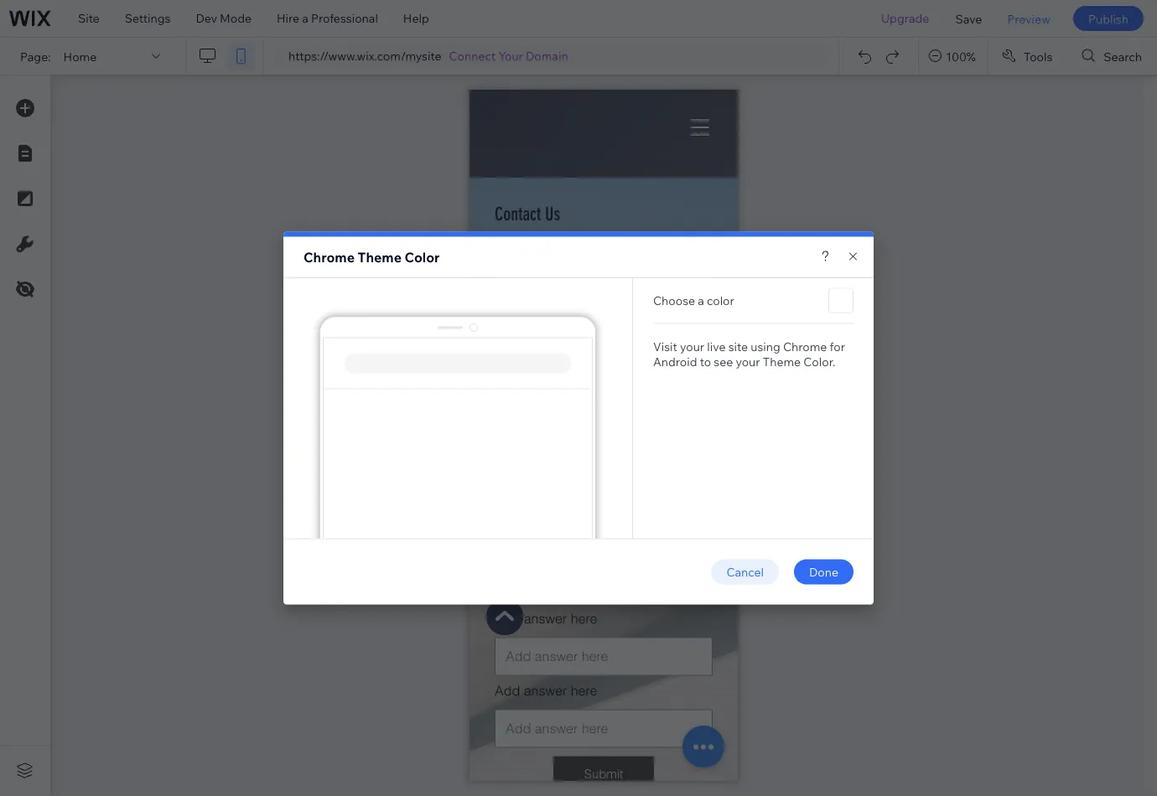 Task type: describe. For each thing, give the bounding box(es) containing it.
a for color
[[698, 293, 704, 308]]

100%
[[946, 49, 976, 64]]

for
[[830, 339, 845, 354]]

site
[[728, 339, 748, 354]]

0 vertical spatial theme
[[358, 249, 402, 265]]

100% button
[[919, 38, 988, 75]]

save
[[955, 11, 982, 26]]

preview
[[1007, 11, 1051, 26]]

publish
[[1088, 11, 1129, 26]]

color
[[405, 249, 440, 265]]

your
[[499, 49, 523, 63]]

home
[[63, 49, 97, 64]]

chrome inside visit your live site using chrome for android to see your theme color.
[[783, 339, 827, 354]]

https://www.wix.com/mysite connect your domain
[[288, 49, 568, 63]]

theme inside visit your live site using chrome for android to see your theme color.
[[763, 354, 801, 369]]

color.
[[804, 354, 836, 369]]

chrome theme color
[[304, 249, 440, 265]]

to
[[700, 354, 711, 369]]

settings
[[125, 11, 171, 26]]

tools
[[1024, 49, 1053, 64]]

dev
[[196, 11, 217, 26]]

0 horizontal spatial chrome
[[304, 249, 355, 265]]

site
[[78, 11, 100, 26]]

help
[[403, 11, 429, 26]]

a for professional
[[302, 11, 308, 26]]

domain
[[526, 49, 568, 63]]

choose a color
[[653, 293, 734, 308]]

done button
[[794, 560, 854, 585]]

color
[[707, 293, 734, 308]]



Task type: locate. For each thing, give the bounding box(es) containing it.
connect
[[449, 49, 496, 63]]

professional
[[311, 11, 378, 26]]

theme left 'color'
[[358, 249, 402, 265]]

0 horizontal spatial your
[[680, 339, 704, 354]]

see
[[714, 354, 733, 369]]

done
[[809, 565, 839, 579]]

preview button
[[995, 0, 1063, 37]]

0 horizontal spatial theme
[[358, 249, 402, 265]]

a right the 'hire'
[[302, 11, 308, 26]]

mode
[[220, 11, 252, 26]]

publish button
[[1073, 6, 1144, 31]]

1 horizontal spatial a
[[698, 293, 704, 308]]

search button
[[1069, 38, 1157, 75]]

0 horizontal spatial a
[[302, 11, 308, 26]]

a
[[302, 11, 308, 26], [698, 293, 704, 308]]

choose
[[653, 293, 695, 308]]

theme down using
[[763, 354, 801, 369]]

1 horizontal spatial chrome
[[783, 339, 827, 354]]

save button
[[943, 0, 995, 37]]

1 horizontal spatial theme
[[763, 354, 801, 369]]

cancel
[[727, 565, 764, 579]]

live
[[707, 339, 726, 354]]

chrome
[[304, 249, 355, 265], [783, 339, 827, 354]]

0 vertical spatial a
[[302, 11, 308, 26]]

a left color on the right of page
[[698, 293, 704, 308]]

android
[[653, 354, 697, 369]]

your
[[680, 339, 704, 354], [736, 354, 760, 369]]

tools button
[[989, 38, 1068, 75]]

your up the 'to'
[[680, 339, 704, 354]]

dev mode
[[196, 11, 252, 26]]

1 vertical spatial chrome
[[783, 339, 827, 354]]

1 vertical spatial a
[[698, 293, 704, 308]]

upgrade
[[881, 11, 929, 26]]

1 horizontal spatial your
[[736, 354, 760, 369]]

visit
[[653, 339, 677, 354]]

your down site
[[736, 354, 760, 369]]

visit your live site using chrome for android to see your theme color.
[[653, 339, 845, 369]]

theme
[[358, 249, 402, 265], [763, 354, 801, 369]]

hire
[[277, 11, 299, 26]]

using
[[751, 339, 781, 354]]

1 vertical spatial theme
[[763, 354, 801, 369]]

0 vertical spatial chrome
[[304, 249, 355, 265]]

hire a professional
[[277, 11, 378, 26]]

cancel button
[[711, 560, 779, 585]]

search
[[1104, 49, 1142, 64]]

https://www.wix.com/mysite
[[288, 49, 442, 63]]



Task type: vqa. For each thing, say whether or not it's contained in the screenshot.
Visit
yes



